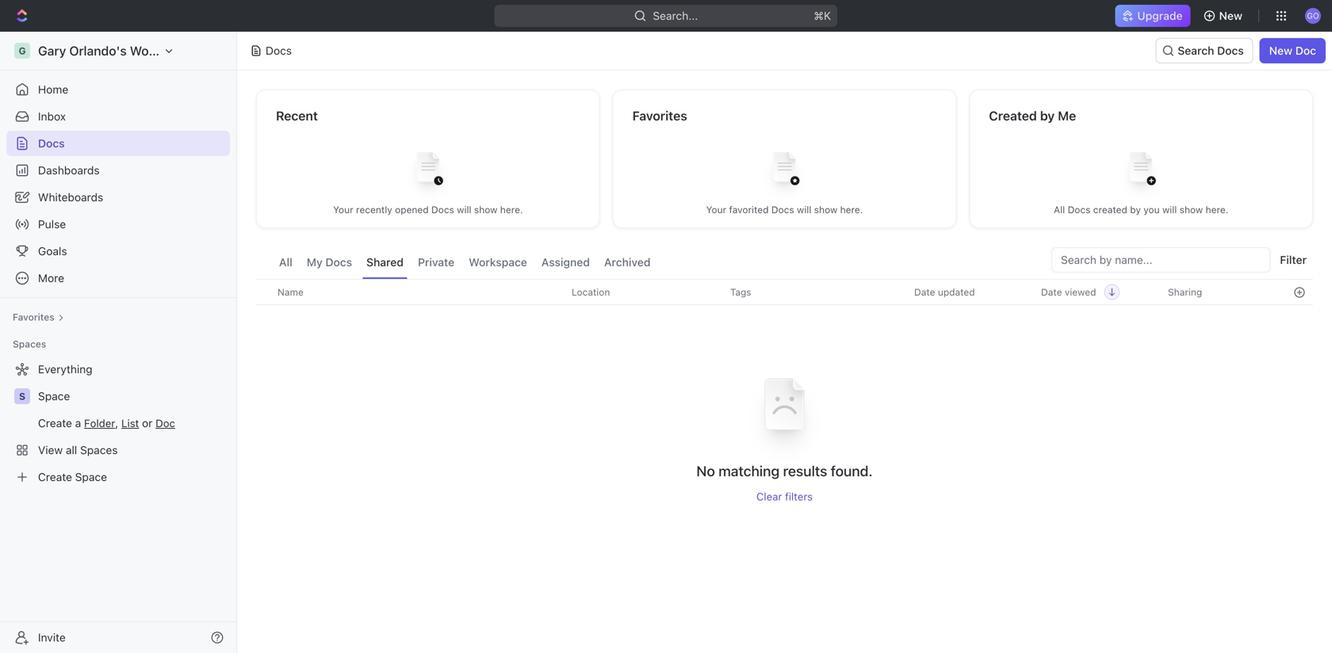 Task type: describe. For each thing, give the bounding box(es) containing it.
3 show from the left
[[1180, 204, 1203, 215]]

no matching results found. row
[[256, 357, 1313, 503]]

tree inside sidebar navigation
[[6, 357, 230, 490]]

viewed
[[1065, 287, 1096, 298]]

inbox
[[38, 110, 66, 123]]

docs right search
[[1217, 44, 1244, 57]]

matching
[[719, 463, 780, 480]]

docs left created
[[1068, 204, 1091, 215]]

no matching results found.
[[697, 463, 873, 480]]

all button
[[275, 247, 296, 279]]

date updated button
[[905, 280, 985, 305]]

create space
[[38, 471, 107, 484]]

private button
[[414, 247, 459, 279]]

0 vertical spatial favorites
[[633, 108, 687, 123]]

my docs
[[307, 256, 352, 269]]

space link
[[38, 384, 227, 409]]

more button
[[6, 266, 230, 291]]

or
[[142, 417, 153, 430]]

me
[[1058, 108, 1076, 123]]

no matching results found. table
[[256, 279, 1313, 503]]

view all spaces link
[[6, 438, 227, 463]]

new doc button
[[1260, 38, 1326, 63]]

found.
[[831, 463, 873, 480]]

a
[[75, 417, 81, 430]]

updated
[[938, 287, 975, 298]]

assigned
[[541, 256, 590, 269]]

goals link
[[6, 239, 230, 264]]

favorited
[[729, 204, 769, 215]]

my docs button
[[303, 247, 356, 279]]

1 horizontal spatial spaces
[[80, 444, 118, 457]]

upgrade
[[1137, 9, 1183, 22]]

goals
[[38, 245, 67, 258]]

docs right opened
[[431, 204, 454, 215]]

doc button
[[156, 417, 175, 430]]

everything
[[38, 363, 92, 376]]

clear
[[756, 491, 782, 503]]

search docs button
[[1156, 38, 1253, 63]]

my
[[307, 256, 323, 269]]

all for all
[[279, 256, 292, 269]]

2 here. from the left
[[840, 204, 863, 215]]

date for date viewed
[[1041, 287, 1062, 298]]

clear filters
[[756, 491, 813, 503]]

s
[[19, 391, 25, 402]]

more
[[38, 272, 64, 285]]

date for date updated
[[914, 287, 935, 298]]

dashboards
[[38, 164, 100, 177]]

date viewed button
[[1032, 280, 1120, 305]]

workspace inside workspace button
[[469, 256, 527, 269]]

folder
[[84, 417, 115, 430]]

tab list containing all
[[275, 247, 655, 279]]

all docs created by you will show here.
[[1054, 204, 1229, 215]]

0 horizontal spatial spaces
[[13, 339, 46, 350]]

clear filters button
[[756, 491, 813, 503]]

docs right favorited
[[771, 204, 794, 215]]

filters
[[785, 491, 813, 503]]

g
[[19, 45, 26, 56]]

list button
[[121, 417, 139, 430]]

list
[[121, 417, 139, 430]]

assigned button
[[538, 247, 594, 279]]

favorites inside 'button'
[[13, 312, 55, 323]]

recently
[[356, 204, 392, 215]]

no recent docs image
[[396, 140, 460, 203]]

sidebar navigation
[[0, 32, 240, 653]]

⌘k
[[814, 9, 831, 22]]

docs link
[[6, 131, 230, 156]]

new for new doc
[[1269, 44, 1293, 57]]

your for recent
[[333, 204, 353, 215]]

date viewed
[[1041, 287, 1096, 298]]

pulse
[[38, 218, 66, 231]]

docs inside sidebar navigation
[[38, 137, 65, 150]]

space, , element
[[14, 389, 30, 404]]

created
[[1093, 204, 1127, 215]]

1 will from the left
[[457, 204, 471, 215]]

recent
[[276, 108, 318, 123]]

pulse link
[[6, 212, 230, 237]]



Task type: locate. For each thing, give the bounding box(es) containing it.
2 show from the left
[[814, 204, 838, 215]]

all
[[1054, 204, 1065, 215], [279, 256, 292, 269]]

1 vertical spatial favorites
[[13, 312, 55, 323]]

create for create a folder , list or doc
[[38, 417, 72, 430]]

1 horizontal spatial space
[[75, 471, 107, 484]]

1 vertical spatial new
[[1269, 44, 1293, 57]]

workspace up home 'link'
[[130, 43, 196, 58]]

home link
[[6, 77, 230, 102]]

all left 'my'
[[279, 256, 292, 269]]

name
[[278, 287, 304, 298]]

your favorited docs will show here.
[[706, 204, 863, 215]]

sharing
[[1168, 287, 1202, 298]]

1 horizontal spatial your
[[706, 204, 726, 215]]

tab list
[[275, 247, 655, 279]]

your left recently
[[333, 204, 353, 215]]

results
[[783, 463, 827, 480]]

go button
[[1300, 3, 1326, 29]]

spaces down the favorites 'button'
[[13, 339, 46, 350]]

space down view all spaces
[[75, 471, 107, 484]]

your
[[333, 204, 353, 215], [706, 204, 726, 215]]

all left created
[[1054, 204, 1065, 215]]

create down view
[[38, 471, 72, 484]]

0 vertical spatial all
[[1054, 204, 1065, 215]]

date left updated
[[914, 287, 935, 298]]

1 horizontal spatial all
[[1054, 204, 1065, 215]]

1 here. from the left
[[500, 204, 523, 215]]

0 horizontal spatial space
[[38, 390, 70, 403]]

create space link
[[6, 465, 227, 490]]

1 vertical spatial doc
[[156, 417, 175, 430]]

view all spaces
[[38, 444, 118, 457]]

date updated
[[914, 287, 975, 298]]

filter button
[[1274, 247, 1313, 273]]

docs
[[266, 44, 292, 57], [1217, 44, 1244, 57], [38, 137, 65, 150], [431, 204, 454, 215], [771, 204, 794, 215], [1068, 204, 1091, 215], [325, 256, 352, 269]]

will down no favorited docs image
[[797, 204, 812, 215]]

3 here. from the left
[[1206, 204, 1229, 215]]

doc down go dropdown button
[[1296, 44, 1316, 57]]

shared
[[366, 256, 404, 269]]

invite
[[38, 631, 66, 644]]

0 vertical spatial by
[[1040, 108, 1055, 123]]

1 horizontal spatial doc
[[1296, 44, 1316, 57]]

search
[[1178, 44, 1214, 57]]

1 your from the left
[[333, 204, 353, 215]]

no favorited docs image
[[753, 140, 816, 203]]

space down everything
[[38, 390, 70, 403]]

all
[[66, 444, 77, 457]]

all inside button
[[279, 256, 292, 269]]

1 create from the top
[[38, 417, 72, 430]]

,
[[115, 417, 118, 430]]

show
[[474, 204, 498, 215], [814, 204, 838, 215], [1180, 204, 1203, 215]]

docs right 'my'
[[325, 256, 352, 269]]

create left a
[[38, 417, 72, 430]]

tree
[[6, 357, 230, 490]]

whiteboards link
[[6, 185, 230, 210]]

2 your from the left
[[706, 204, 726, 215]]

tags
[[730, 287, 751, 298]]

0 horizontal spatial favorites
[[13, 312, 55, 323]]

filter button
[[1274, 247, 1313, 273]]

0 horizontal spatial all
[[279, 256, 292, 269]]

workspace inside sidebar navigation
[[130, 43, 196, 58]]

doc
[[1296, 44, 1316, 57], [156, 417, 175, 430]]

here.
[[500, 204, 523, 215], [840, 204, 863, 215], [1206, 204, 1229, 215]]

0 horizontal spatial here.
[[500, 204, 523, 215]]

0 horizontal spatial workspace
[[130, 43, 196, 58]]

gary
[[38, 43, 66, 58]]

archived
[[604, 256, 651, 269]]

create for create space
[[38, 471, 72, 484]]

1 horizontal spatial will
[[797, 204, 812, 215]]

no
[[697, 463, 715, 480]]

row
[[256, 279, 1313, 305]]

1 date from the left
[[914, 287, 935, 298]]

0 vertical spatial workspace
[[130, 43, 196, 58]]

space
[[38, 390, 70, 403], [75, 471, 107, 484]]

gary orlando's workspace, , element
[[14, 43, 30, 59]]

new button
[[1197, 3, 1252, 29]]

2 date from the left
[[1041, 287, 1062, 298]]

0 horizontal spatial new
[[1219, 9, 1243, 22]]

show up workspace button
[[474, 204, 498, 215]]

will right opened
[[457, 204, 471, 215]]

0 vertical spatial create
[[38, 417, 72, 430]]

0 horizontal spatial by
[[1040, 108, 1055, 123]]

1 vertical spatial workspace
[[469, 256, 527, 269]]

doc inside "create a folder , list or doc"
[[156, 417, 175, 430]]

docs inside tab list
[[325, 256, 352, 269]]

show down no favorited docs image
[[814, 204, 838, 215]]

workspace
[[130, 43, 196, 58], [469, 256, 527, 269]]

by left me
[[1040, 108, 1055, 123]]

go
[[1307, 11, 1319, 20]]

opened
[[395, 204, 429, 215]]

view
[[38, 444, 63, 457]]

2 create from the top
[[38, 471, 72, 484]]

docs down inbox at top left
[[38, 137, 65, 150]]

by left "you"
[[1130, 204, 1141, 215]]

gary orlando's workspace
[[38, 43, 196, 58]]

0 horizontal spatial show
[[474, 204, 498, 215]]

3 will from the left
[[1162, 204, 1177, 215]]

new doc
[[1269, 44, 1316, 57]]

your for favorites
[[706, 204, 726, 215]]

1 vertical spatial all
[[279, 256, 292, 269]]

workspace right private
[[469, 256, 527, 269]]

docs up the recent
[[266, 44, 292, 57]]

spaces
[[13, 339, 46, 350], [80, 444, 118, 457]]

created by me
[[989, 108, 1076, 123]]

whiteboards
[[38, 191, 103, 204]]

1 show from the left
[[474, 204, 498, 215]]

1 horizontal spatial by
[[1130, 204, 1141, 215]]

everything link
[[6, 357, 227, 382]]

2 will from the left
[[797, 204, 812, 215]]

no data image
[[737, 357, 832, 462]]

0 horizontal spatial your
[[333, 204, 353, 215]]

1 vertical spatial space
[[75, 471, 107, 484]]

1 horizontal spatial show
[[814, 204, 838, 215]]

archived button
[[600, 247, 655, 279]]

upgrade link
[[1115, 5, 1191, 27]]

spaces down folder button on the bottom of page
[[80, 444, 118, 457]]

inbox link
[[6, 104, 230, 129]]

0 horizontal spatial doc
[[156, 417, 175, 430]]

0 vertical spatial spaces
[[13, 339, 46, 350]]

date left viewed
[[1041, 287, 1062, 298]]

favorites button
[[6, 308, 70, 327]]

your recently opened docs will show here.
[[333, 204, 523, 215]]

created
[[989, 108, 1037, 123]]

will right "you"
[[1162, 204, 1177, 215]]

Search by name... text field
[[1061, 248, 1261, 272]]

row containing name
[[256, 279, 1313, 305]]

all for all docs created by you will show here.
[[1054, 204, 1065, 215]]

1 horizontal spatial new
[[1269, 44, 1293, 57]]

new for new
[[1219, 9, 1243, 22]]

shared button
[[362, 247, 408, 279]]

0 horizontal spatial will
[[457, 204, 471, 215]]

private
[[418, 256, 455, 269]]

date
[[914, 287, 935, 298], [1041, 287, 1062, 298]]

will
[[457, 204, 471, 215], [797, 204, 812, 215], [1162, 204, 1177, 215]]

0 horizontal spatial date
[[914, 287, 935, 298]]

1 horizontal spatial workspace
[[469, 256, 527, 269]]

folder button
[[84, 417, 115, 430]]

tree containing everything
[[6, 357, 230, 490]]

search docs
[[1178, 44, 1244, 57]]

home
[[38, 83, 68, 96]]

1 vertical spatial spaces
[[80, 444, 118, 457]]

orlando's
[[69, 43, 127, 58]]

0 vertical spatial space
[[38, 390, 70, 403]]

1 horizontal spatial date
[[1041, 287, 1062, 298]]

create
[[38, 417, 72, 430], [38, 471, 72, 484]]

show right "you"
[[1180, 204, 1203, 215]]

location
[[572, 287, 610, 298]]

1 horizontal spatial favorites
[[633, 108, 687, 123]]

1 vertical spatial by
[[1130, 204, 1141, 215]]

0 vertical spatial new
[[1219, 9, 1243, 22]]

1 vertical spatial create
[[38, 471, 72, 484]]

your left favorited
[[706, 204, 726, 215]]

0 vertical spatial doc
[[1296, 44, 1316, 57]]

search...
[[653, 9, 698, 22]]

2 horizontal spatial will
[[1162, 204, 1177, 215]]

doc right or
[[156, 417, 175, 430]]

no created by me docs image
[[1109, 140, 1173, 203]]

1 horizontal spatial here.
[[840, 204, 863, 215]]

create a folder , list or doc
[[38, 417, 175, 430]]

dashboards link
[[6, 158, 230, 183]]

workspace button
[[465, 247, 531, 279]]

filter
[[1280, 253, 1307, 266]]

2 horizontal spatial here.
[[1206, 204, 1229, 215]]

2 horizontal spatial show
[[1180, 204, 1203, 215]]

doc inside button
[[1296, 44, 1316, 57]]

you
[[1144, 204, 1160, 215]]



Task type: vqa. For each thing, say whether or not it's contained in the screenshot.
the Folder button
yes



